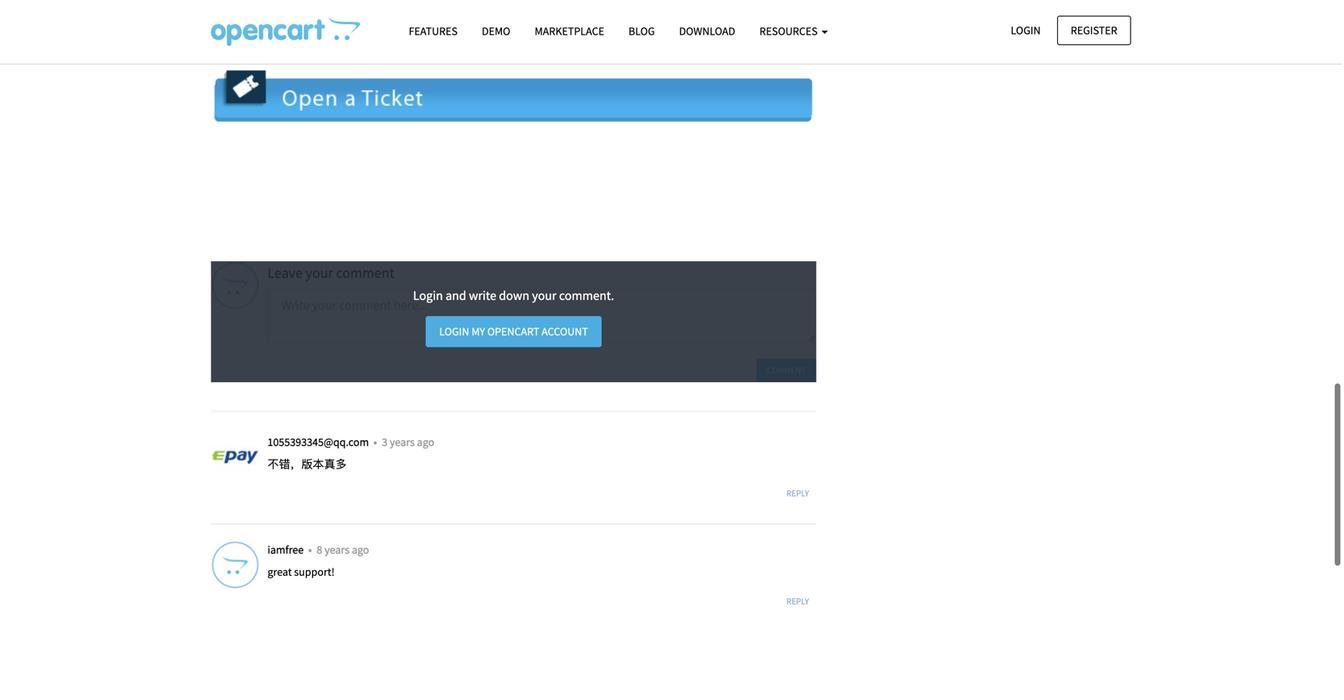 Task type: locate. For each thing, give the bounding box(es) containing it.
our down we
[[557, 6, 576, 22]]

years
[[390, 435, 415, 450], [325, 543, 350, 557]]

1 vertical spatial ago
[[352, 543, 369, 557]]

0 horizontal spatial your
[[306, 264, 333, 282]]

will
[[609, 6, 628, 22]]

please
[[438, 6, 474, 22]]

demo link
[[470, 17, 523, 45]]

0 horizontal spatial ago
[[352, 543, 369, 557]]

login link
[[997, 16, 1054, 45]]

1 vertical spatial years
[[325, 543, 350, 557]]

or
[[346, 0, 358, 2]]

ago for 8 years ago
[[352, 543, 369, 557]]

enjoy
[[280, 6, 310, 22]]

and inside any support, suggestion, or pre-sale question are most welcome. we provide the best and priority support so that you can enjoy our dedicated support. please create a ticket, our team will help you.
[[670, 0, 691, 2]]

8 years ago
[[317, 543, 369, 557]]

8
[[317, 543, 322, 557]]

reply
[[786, 488, 809, 499], [786, 596, 809, 607]]

0 vertical spatial reply button
[[779, 486, 816, 502]]

0 vertical spatial login
[[1011, 23, 1041, 38]]

1 horizontal spatial years
[[390, 435, 415, 450]]

1 vertical spatial and
[[446, 288, 466, 304]]

login left my
[[439, 324, 469, 339]]

2 reply button from the top
[[779, 593, 816, 610]]

0 horizontal spatial our
[[312, 6, 331, 22]]

1 horizontal spatial ago
[[417, 435, 434, 450]]

your right the leave
[[306, 264, 333, 282]]

write
[[469, 288, 496, 304]]

your right down
[[532, 288, 557, 304]]

comment button
[[757, 359, 816, 382]]

we
[[561, 0, 577, 2]]

our down suggestion,
[[312, 6, 331, 22]]

leave your comment
[[268, 264, 394, 282]]

demo
[[482, 24, 510, 38]]

features
[[409, 24, 458, 38]]

priority
[[693, 0, 733, 2]]

and
[[670, 0, 691, 2], [446, 288, 466, 304]]

ago right 3
[[417, 435, 434, 450]]

great
[[268, 565, 292, 580]]

support,
[[234, 0, 280, 2]]

team
[[578, 6, 606, 22]]

years right the 8
[[325, 543, 350, 557]]

help
[[630, 6, 654, 22]]

resources link
[[747, 17, 840, 45]]

sale
[[383, 0, 404, 2]]

2 reply from the top
[[786, 596, 809, 607]]

features link
[[397, 17, 470, 45]]

login for login my opencart account
[[439, 324, 469, 339]]

download
[[679, 24, 735, 38]]

login left write on the left top of page
[[413, 288, 443, 304]]

Leave your comment text field
[[268, 289, 816, 343]]

0 vertical spatial and
[[670, 0, 691, 2]]

0 vertical spatial your
[[306, 264, 333, 282]]

login left the 'register'
[[1011, 23, 1041, 38]]

comment.
[[559, 288, 614, 304]]

comment
[[767, 365, 806, 376]]

1 vertical spatial login
[[413, 288, 443, 304]]

login
[[1011, 23, 1041, 38], [413, 288, 443, 304], [439, 324, 469, 339]]

reply button for 3 years ago
[[779, 486, 816, 502]]

1 our from the left
[[312, 6, 331, 22]]

support!
[[294, 565, 335, 580]]

years right 3
[[390, 435, 415, 450]]

blog
[[629, 24, 655, 38]]

opencart - payvision payment integration(1.5.x , 2.x & 3.x) image
[[211, 17, 360, 46]]

1 horizontal spatial our
[[557, 6, 576, 22]]

0 vertical spatial ago
[[417, 435, 434, 450]]

download link
[[667, 17, 747, 45]]

so
[[781, 0, 793, 2]]

marketplace
[[535, 24, 604, 38]]

0 vertical spatial years
[[390, 435, 415, 450]]

reply button
[[779, 486, 816, 502], [779, 593, 816, 610]]

and left write on the left top of page
[[446, 288, 466, 304]]

1 horizontal spatial your
[[532, 288, 557, 304]]

your
[[306, 264, 333, 282], [532, 288, 557, 304]]

and up you.
[[670, 0, 691, 2]]

不错，版本真多
[[268, 457, 347, 472]]

ago right the 8
[[352, 543, 369, 557]]

suggestion,
[[282, 0, 344, 2]]

1 reply button from the top
[[779, 486, 816, 502]]

opencart
[[487, 324, 539, 339]]

ago
[[417, 435, 434, 450], [352, 543, 369, 557]]

ticket,
[[521, 6, 555, 22]]

any support, suggestion, or pre-sale question are most welcome. we provide the best and priority support so that you can enjoy our dedicated support. please create a ticket, our team will help you.
[[211, 0, 793, 22]]

login for login
[[1011, 23, 1041, 38]]

1 vertical spatial reply button
[[779, 593, 816, 610]]

2 vertical spatial login
[[439, 324, 469, 339]]

1 horizontal spatial and
[[670, 0, 691, 2]]

our
[[312, 6, 331, 22], [557, 6, 576, 22]]

0 horizontal spatial years
[[325, 543, 350, 557]]

1 reply from the top
[[786, 488, 809, 499]]

iamfree image
[[211, 541, 259, 590]]

marketplace link
[[523, 17, 616, 45]]

you
[[236, 6, 256, 22]]

0 vertical spatial reply
[[786, 488, 809, 499]]

1055393345@qq.com image
[[211, 433, 259, 482]]

my
[[471, 324, 485, 339]]

1055393345@qq.com
[[268, 435, 371, 450]]

years for 8
[[325, 543, 350, 557]]

create
[[476, 6, 509, 22]]

1 vertical spatial reply
[[786, 596, 809, 607]]

login inside "link"
[[1011, 23, 1041, 38]]



Task type: vqa. For each thing, say whether or not it's contained in the screenshot.
shopping basket icon
no



Task type: describe. For each thing, give the bounding box(es) containing it.
register
[[1071, 23, 1117, 38]]

reply for 3 years ago
[[786, 488, 809, 499]]

blog link
[[616, 17, 667, 45]]

dedicated
[[334, 6, 387, 22]]

resources
[[760, 24, 820, 38]]

provide
[[580, 0, 621, 2]]

login my opencart account link
[[426, 316, 602, 347]]

account
[[542, 324, 588, 339]]

are
[[457, 0, 474, 2]]

any
[[211, 0, 231, 2]]

reply button for 8 years ago
[[779, 593, 816, 610]]

login for login and write down your comment.
[[413, 288, 443, 304]]

great support!
[[268, 565, 335, 580]]

can
[[258, 6, 278, 22]]

3 years ago
[[382, 435, 434, 450]]

the
[[624, 0, 642, 2]]

1 vertical spatial your
[[532, 288, 557, 304]]

down
[[499, 288, 529, 304]]

a
[[512, 6, 519, 22]]

question
[[407, 0, 454, 2]]

register link
[[1057, 16, 1131, 45]]

most
[[477, 0, 504, 2]]

leave
[[268, 264, 303, 282]]

0 horizontal spatial and
[[446, 288, 466, 304]]

comment
[[336, 264, 394, 282]]

years for 3
[[390, 435, 415, 450]]

best
[[644, 0, 667, 2]]

login and write down your comment.
[[413, 288, 614, 304]]

support
[[736, 0, 778, 2]]

2 our from the left
[[557, 6, 576, 22]]

you.
[[657, 6, 680, 22]]

welcome.
[[506, 0, 558, 2]]

support.
[[390, 6, 436, 22]]

login my opencart account
[[439, 324, 588, 339]]

iamfree
[[268, 543, 306, 557]]

3
[[382, 435, 387, 450]]

reply for 8 years ago
[[786, 596, 809, 607]]

ago for 3 years ago
[[417, 435, 434, 450]]

that
[[211, 6, 233, 22]]

pre-
[[361, 0, 383, 2]]



